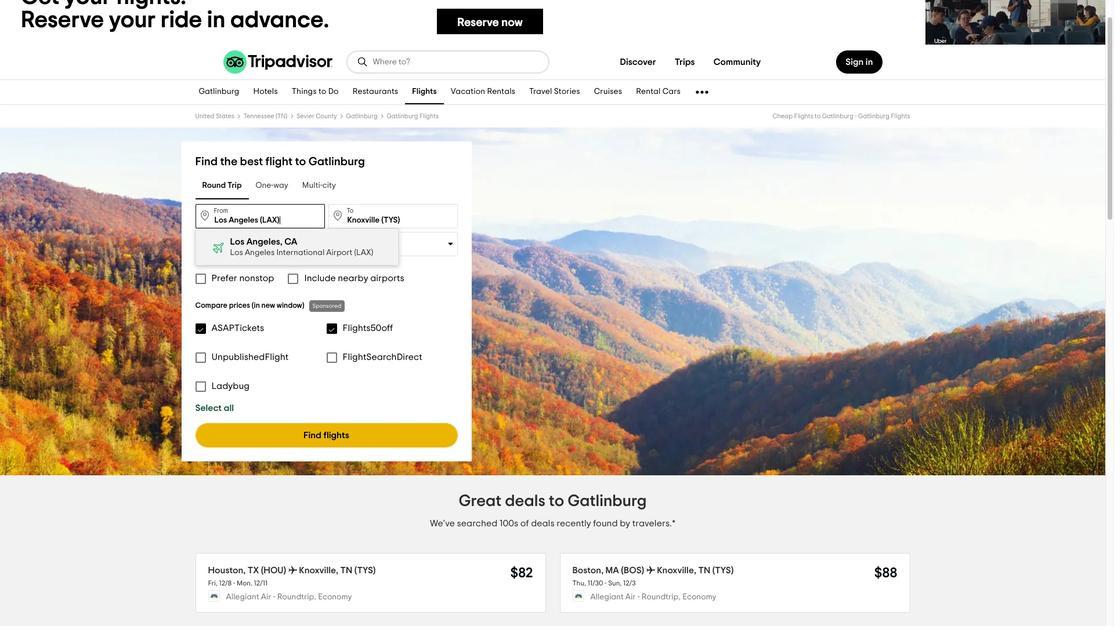 Task type: locate. For each thing, give the bounding box(es) containing it.
allegiant air - roundtrip, economy down '12/3'
[[591, 594, 717, 602]]

best
[[240, 156, 263, 168]]

united
[[195, 113, 215, 120]]

thu,
[[573, 581, 586, 588]]

wed,
[[214, 245, 233, 253], [280, 245, 299, 253]]

flights
[[412, 88, 437, 96], [420, 113, 439, 120], [794, 113, 814, 120], [891, 113, 911, 120]]

find
[[195, 156, 218, 168], [304, 431, 322, 441]]

2 allegiant from the left
[[591, 594, 624, 602]]

air down '12/3'
[[626, 594, 636, 602]]

2 wed, from the left
[[280, 245, 299, 253]]

prices
[[229, 302, 250, 310]]

find the best flight to gatlinburg
[[195, 156, 365, 168]]

0 horizontal spatial allegiant
[[226, 594, 259, 602]]

to right the cheap
[[815, 113, 821, 120]]

to up we've searched 100s of deals recently found by travelers.*
[[549, 494, 564, 510]]

great
[[459, 494, 502, 510]]

1 allegiant air - roundtrip, economy from the left
[[226, 594, 352, 602]]

roundtrip, down (bos)
[[642, 594, 681, 602]]

find inside button
[[304, 431, 322, 441]]

0 horizontal spatial find
[[195, 156, 218, 168]]

sevier county
[[297, 113, 337, 120]]

gatlinburg down flights link
[[387, 113, 418, 120]]

flights
[[324, 431, 349, 441]]

return
[[280, 236, 300, 243]]

0 horizontal spatial roundtrip,
[[277, 594, 316, 602]]

deals right of
[[531, 520, 555, 529]]

allegiant down thu, 11/30  - sun, 12/3
[[591, 594, 624, 602]]

multi-city
[[302, 182, 336, 190]]

sign in link
[[837, 51, 883, 74]]

1 tn from the left
[[340, 567, 353, 576]]

(tys)
[[355, 567, 376, 576], [713, 567, 734, 576]]

find left the
[[195, 156, 218, 168]]

by
[[620, 520, 631, 529]]

economy
[[354, 245, 387, 253], [318, 594, 352, 602], [683, 594, 717, 602]]

- down (hou) in the left of the page
[[273, 594, 276, 602]]

allegiant down the mon,
[[226, 594, 259, 602]]

roundtrip, down (hou) in the left of the page
[[277, 594, 316, 602]]

wed, inside depart wed, 11/29
[[214, 245, 233, 253]]

1 vertical spatial los
[[230, 249, 243, 257]]

gatlinburg link
[[192, 80, 246, 104], [346, 113, 378, 120]]

of
[[521, 520, 529, 529]]

flightsearchdirect
[[343, 353, 422, 362]]

0 horizontal spatial knoxville,
[[299, 567, 339, 576]]

0 horizontal spatial air
[[261, 594, 271, 602]]

- down sign in the right of the page
[[855, 113, 857, 120]]

None search field
[[347, 52, 548, 73]]

rental cars link
[[629, 80, 688, 104]]

international
[[277, 249, 325, 257]]

united states
[[195, 113, 235, 120]]

1 wed, from the left
[[214, 245, 233, 253]]

wed, inside return wed, 12/6
[[280, 245, 299, 253]]

2 knoxville, from the left
[[657, 567, 697, 576]]

1 allegiant from the left
[[226, 594, 259, 602]]

from
[[214, 208, 228, 214]]

1 horizontal spatial knoxville,
[[657, 567, 697, 576]]

find for find the best flight to gatlinburg
[[195, 156, 218, 168]]

- down (bos)
[[638, 594, 640, 602]]

depart wed, 11/29
[[214, 236, 253, 253]]

knoxville, for $88
[[657, 567, 697, 576]]

1 knoxville, tn (tys) from the left
[[299, 567, 376, 576]]

2 air from the left
[[626, 594, 636, 602]]

county
[[316, 113, 337, 120]]

sponsored
[[313, 304, 342, 309]]

100s
[[500, 520, 519, 529]]

1 horizontal spatial wed,
[[280, 245, 299, 253]]

1 , economy
[[347, 245, 387, 253]]

sign
[[846, 57, 864, 67]]

wed, down return
[[280, 245, 299, 253]]

deals
[[505, 494, 546, 510], [531, 520, 555, 529]]

1 knoxville, from the left
[[299, 567, 339, 576]]

gatlinburg flights
[[387, 113, 439, 120]]

travel stories link
[[523, 80, 587, 104]]

restaurants link
[[346, 80, 405, 104]]

(hou)
[[261, 567, 286, 576]]

vacation rentals
[[451, 88, 516, 96]]

2 (tys) from the left
[[713, 567, 734, 576]]

boston,
[[573, 567, 604, 576]]

0 horizontal spatial tn
[[340, 567, 353, 576]]

0 horizontal spatial (tys)
[[355, 567, 376, 576]]

tripadvisor image
[[223, 51, 332, 74]]

1 horizontal spatial allegiant
[[591, 594, 624, 602]]

discover
[[620, 57, 656, 67]]

1 air from the left
[[261, 594, 271, 602]]

12/3
[[624, 581, 636, 588]]

tennessee (tn) link
[[244, 113, 287, 120]]

gatlinburg up 'united states'
[[199, 88, 239, 96]]

knoxville, tn (tys) for $88
[[657, 567, 734, 576]]

1 horizontal spatial find
[[304, 431, 322, 441]]

0 vertical spatial find
[[195, 156, 218, 168]]

0 vertical spatial los
[[230, 237, 245, 247]]

- left sun,
[[605, 581, 607, 588]]

vacation rentals link
[[444, 80, 523, 104]]

1 horizontal spatial air
[[626, 594, 636, 602]]

round trip
[[202, 182, 242, 190]]

1 vertical spatial deals
[[531, 520, 555, 529]]

0 horizontal spatial knoxville, tn (tys)
[[299, 567, 376, 576]]

los left angeles,
[[230, 237, 245, 247]]

rental cars
[[636, 88, 681, 96]]

1 horizontal spatial knoxville, tn (tys)
[[657, 567, 734, 576]]

ma
[[606, 567, 619, 576]]

0 vertical spatial deals
[[505, 494, 546, 510]]

allegiant air - roundtrip, economy
[[226, 594, 352, 602], [591, 594, 717, 602]]

find left flights
[[304, 431, 322, 441]]

air for $82
[[261, 594, 271, 602]]

new
[[262, 302, 275, 310]]

2 horizontal spatial economy
[[683, 594, 717, 602]]

wed, for wed, 12/6
[[280, 245, 299, 253]]

things
[[292, 88, 317, 96]]

cheap
[[773, 113, 793, 120]]

1 horizontal spatial tn
[[699, 567, 711, 576]]

knoxville, right (bos)
[[657, 567, 697, 576]]

air down 12/11
[[261, 594, 271, 602]]

gatlinburg link down restaurants link
[[346, 113, 378, 120]]

cruises
[[594, 88, 622, 96]]

unpublishedflight
[[212, 353, 289, 362]]

ca
[[285, 237, 297, 247]]

sevier county link
[[297, 113, 337, 120]]

find flights
[[304, 431, 349, 441]]

1 horizontal spatial (tys)
[[713, 567, 734, 576]]

air for $88
[[626, 594, 636, 602]]

deals up of
[[505, 494, 546, 510]]

allegiant air - roundtrip, economy down (hou) in the left of the page
[[226, 594, 352, 602]]

search image
[[357, 56, 368, 68]]

12/6
[[301, 245, 316, 253]]

mon,
[[237, 581, 253, 588]]

window)
[[277, 302, 304, 310]]

1 roundtrip, from the left
[[277, 594, 316, 602]]

0 horizontal spatial allegiant air - roundtrip, economy
[[226, 594, 352, 602]]

1 vertical spatial find
[[304, 431, 322, 441]]

0 vertical spatial gatlinburg link
[[192, 80, 246, 104]]

1 horizontal spatial roundtrip,
[[642, 594, 681, 602]]

0 horizontal spatial economy
[[318, 594, 352, 602]]

2 los from the top
[[230, 249, 243, 257]]

2 knoxville, tn (tys) from the left
[[657, 567, 734, 576]]

City or Airport text field
[[195, 204, 325, 229]]

gatlinburg
[[199, 88, 239, 96], [346, 113, 378, 120], [387, 113, 418, 120], [823, 113, 854, 120], [859, 113, 890, 120], [309, 156, 365, 168], [568, 494, 647, 510]]

1 vertical spatial gatlinburg link
[[346, 113, 378, 120]]

wed, for wed, 11/29
[[214, 245, 233, 253]]

roundtrip, for $82
[[277, 594, 316, 602]]

2 allegiant air - roundtrip, economy from the left
[[591, 594, 717, 602]]

air
[[261, 594, 271, 602], [626, 594, 636, 602]]

2 tn from the left
[[699, 567, 711, 576]]

allegiant air - roundtrip, economy for $88
[[591, 594, 717, 602]]

things to do link
[[285, 80, 346, 104]]

way
[[274, 182, 288, 190]]

to left do
[[319, 88, 327, 96]]

prefer nonstop
[[212, 274, 274, 283]]

2 roundtrip, from the left
[[642, 594, 681, 602]]

1 (tys) from the left
[[355, 567, 376, 576]]

gatlinburg link up 'united states'
[[192, 80, 246, 104]]

1 horizontal spatial allegiant air - roundtrip, economy
[[591, 594, 717, 602]]

City or Airport text field
[[328, 204, 458, 229]]

roundtrip,
[[277, 594, 316, 602], [642, 594, 681, 602]]

1 los from the top
[[230, 237, 245, 247]]

cruises link
[[587, 80, 629, 104]]

los down depart on the left
[[230, 249, 243, 257]]

all
[[224, 404, 234, 413]]

tn for $82
[[340, 567, 353, 576]]

wed, down depart on the left
[[214, 245, 233, 253]]

knoxville, right (hou) in the left of the page
[[299, 567, 339, 576]]

0 horizontal spatial wed,
[[214, 245, 233, 253]]



Task type: describe. For each thing, give the bounding box(es) containing it.
boston, ma (bos)
[[573, 567, 644, 576]]

$82
[[510, 567, 533, 581]]

los angeles, ca los angeles international airport (lax)
[[230, 237, 373, 257]]

(tys) for $82
[[355, 567, 376, 576]]

(tn)
[[276, 113, 287, 120]]

hotels
[[253, 88, 278, 96]]

tn for $88
[[699, 567, 711, 576]]

flights link
[[405, 80, 444, 104]]

sevier
[[297, 113, 315, 120]]

airports
[[370, 274, 404, 283]]

ladybug
[[212, 382, 250, 391]]

things to do
[[292, 88, 339, 96]]

houston,
[[208, 567, 246, 576]]

recently
[[557, 520, 591, 529]]

Search search field
[[373, 57, 539, 67]]

to right flight
[[295, 156, 306, 168]]

1 horizontal spatial economy
[[354, 245, 387, 253]]

gatlinburg up city
[[309, 156, 365, 168]]

depart
[[214, 236, 234, 243]]

(in
[[252, 302, 260, 310]]

found
[[593, 520, 618, 529]]

gatlinburg up found on the bottom right of the page
[[568, 494, 647, 510]]

restaurants
[[353, 88, 398, 96]]

searched
[[457, 520, 498, 529]]

gatlinburg down in
[[859, 113, 890, 120]]

angeles,
[[247, 237, 283, 247]]

,
[[350, 245, 352, 253]]

nearby
[[338, 274, 368, 283]]

1 horizontal spatial gatlinburg link
[[346, 113, 378, 120]]

(lax)
[[354, 249, 373, 257]]

sun,
[[608, 581, 622, 588]]

1
[[347, 245, 350, 253]]

one-
[[256, 182, 274, 190]]

vacation
[[451, 88, 485, 96]]

include nearby airports
[[304, 274, 404, 283]]

houston, tx (hou)
[[208, 567, 286, 576]]

community
[[714, 57, 761, 67]]

travel stories
[[529, 88, 580, 96]]

we've
[[430, 520, 455, 529]]

states
[[216, 113, 235, 120]]

compare prices (in new window)
[[195, 302, 304, 310]]

tennessee (tn)
[[244, 113, 287, 120]]

advertisement region
[[0, 0, 1106, 45]]

the
[[220, 156, 238, 168]]

travel
[[529, 88, 552, 96]]

united states link
[[195, 113, 235, 120]]

compare
[[195, 302, 227, 310]]

stories
[[554, 88, 580, 96]]

prefer
[[212, 274, 237, 283]]

one-way
[[256, 182, 288, 190]]

asaptickets
[[212, 324, 264, 333]]

roundtrip, for $88
[[642, 594, 681, 602]]

flight
[[266, 156, 293, 168]]

allegiant air - roundtrip, economy for $82
[[226, 594, 352, 602]]

$88
[[875, 567, 898, 581]]

we've searched 100s of deals recently found by travelers.*
[[430, 520, 676, 529]]

do
[[328, 88, 339, 96]]

fri,
[[208, 581, 218, 588]]

economy for $88
[[683, 594, 717, 602]]

gatlinburg right the cheap
[[823, 113, 854, 120]]

knoxville, tn (tys) for $82
[[299, 567, 376, 576]]

12/8
[[219, 581, 232, 588]]

flights inside flights link
[[412, 88, 437, 96]]

gatlinburg flights link
[[387, 113, 439, 120]]

0 horizontal spatial gatlinburg link
[[192, 80, 246, 104]]

tx
[[248, 567, 259, 576]]

12/11
[[254, 581, 268, 588]]

knoxville, for $82
[[299, 567, 339, 576]]

sign in
[[846, 57, 873, 67]]

great deals to gatlinburg
[[459, 494, 647, 510]]

rental
[[636, 88, 661, 96]]

city
[[323, 182, 336, 190]]

in
[[866, 57, 873, 67]]

tennessee
[[244, 113, 274, 120]]

fri, 12/8  - mon, 12/11
[[208, 581, 268, 588]]

find for find flights
[[304, 431, 322, 441]]

nonstop
[[239, 274, 274, 283]]

flights50off
[[343, 324, 393, 333]]

discover button
[[611, 51, 666, 74]]

trip
[[228, 182, 242, 190]]

multi-
[[302, 182, 323, 190]]

allegiant for $82
[[226, 594, 259, 602]]

find flights button
[[195, 424, 458, 448]]

round
[[202, 182, 226, 190]]

allegiant for $88
[[591, 594, 624, 602]]

(tys) for $88
[[713, 567, 734, 576]]

cheap flights to gatlinburg - gatlinburg flights
[[773, 113, 911, 120]]

(bos)
[[621, 567, 644, 576]]

angeles
[[245, 249, 275, 257]]

gatlinburg down restaurants link
[[346, 113, 378, 120]]

select
[[195, 404, 222, 413]]

- right 12/8
[[233, 581, 235, 588]]

trips button
[[666, 51, 705, 74]]

rentals
[[487, 88, 516, 96]]

thu, 11/30  - sun, 12/3
[[573, 581, 636, 588]]

economy for $82
[[318, 594, 352, 602]]

return wed, 12/6
[[280, 236, 316, 253]]



Task type: vqa. For each thing, say whether or not it's contained in the screenshot.
bottom '0'
no



